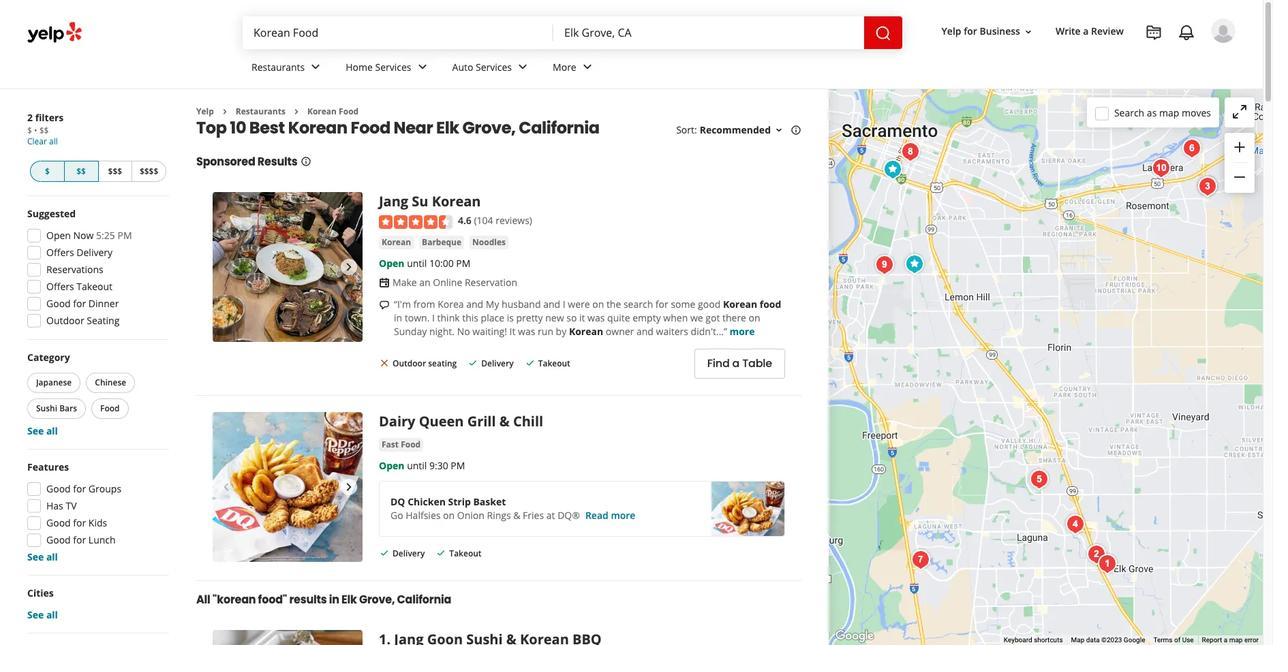 Task type: vqa. For each thing, say whether or not it's contained in the screenshot.
business?
no



Task type: locate. For each thing, give the bounding box(es) containing it.
16 chevron down v2 image
[[1023, 26, 1034, 37]]

yd tofu house image
[[871, 252, 898, 279]]

0 horizontal spatial delivery
[[77, 246, 113, 259]]

search image
[[875, 25, 892, 41]]

yelp for yelp link
[[196, 106, 214, 117]]

see all up 'cities'
[[27, 551, 58, 564]]

0 vertical spatial restaurants link
[[241, 49, 335, 89]]

group containing suggested
[[23, 207, 169, 332]]

0 horizontal spatial grove,
[[359, 592, 395, 608]]

for down offers takeout
[[73, 297, 86, 310]]

dairy queen grill & chill
[[379, 412, 543, 431]]

1 vertical spatial until
[[407, 459, 427, 472]]

for up good for lunch
[[73, 517, 86, 530]]

for for business
[[964, 25, 978, 38]]

2 vertical spatial pm
[[451, 459, 465, 472]]

pocha house image
[[897, 138, 924, 166]]

0 horizontal spatial more
[[611, 509, 636, 522]]

0 vertical spatial see all button
[[27, 425, 58, 438]]

moves
[[1182, 106, 1212, 119]]

map left error
[[1230, 637, 1243, 644]]

& left fries
[[514, 509, 521, 522]]

japanese button
[[27, 373, 81, 393]]

see down sushi
[[27, 425, 44, 438]]

1 horizontal spatial services
[[476, 60, 512, 73]]

16 checkmark v2 image right seating
[[468, 358, 479, 369]]

1 vertical spatial outdoor
[[393, 358, 426, 370]]

16 chevron right v2 image for restaurants
[[219, 106, 230, 117]]

1 none field from the left
[[254, 25, 543, 40]]

top 10 best korean food near elk grove, california
[[196, 117, 600, 139]]

hankook tofu house image
[[1178, 135, 1206, 162]]

24 chevron down v2 image right more
[[579, 59, 596, 75]]

for left "business"
[[964, 25, 978, 38]]

1 vertical spatial california
[[397, 592, 452, 608]]

jang su korean
[[379, 193, 481, 211]]

california
[[519, 117, 600, 139], [397, 592, 452, 608]]

projects image
[[1146, 25, 1162, 41]]

so
[[567, 311, 577, 324]]

auto services
[[452, 60, 512, 73]]

map right as
[[1160, 106, 1180, 119]]

in right 'results'
[[329, 592, 339, 608]]

0 horizontal spatial none field
[[254, 25, 543, 40]]

1 see all button from the top
[[27, 425, 58, 438]]

i left the think
[[432, 311, 435, 324]]

open for jang su korean
[[379, 257, 405, 270]]

all
[[196, 592, 210, 608]]

1 see all from the top
[[27, 425, 58, 438]]

3 see all from the top
[[27, 609, 58, 622]]

it
[[579, 311, 585, 324]]

2 offers from the top
[[46, 280, 74, 293]]

see all down sushi
[[27, 425, 58, 438]]

$$ right •
[[39, 125, 49, 136]]

4 24 chevron down v2 image from the left
[[579, 59, 596, 75]]

search
[[1115, 106, 1145, 119]]

0 horizontal spatial $
[[27, 125, 32, 136]]

$ down clear all link
[[45, 166, 50, 177]]

jang su korean image
[[1194, 173, 1221, 200]]

1 horizontal spatial elk
[[436, 117, 459, 139]]

2 horizontal spatial takeout
[[538, 358, 571, 370]]

all down good for lunch
[[46, 551, 58, 564]]

none field near
[[565, 25, 854, 40]]

until left 9:30
[[407, 459, 427, 472]]

1 vertical spatial see
[[27, 551, 44, 564]]

zoom in image
[[1232, 139, 1248, 155]]

on down strip
[[443, 509, 455, 522]]

0 horizontal spatial dairy queen grill & chill image
[[213, 412, 363, 562]]

good
[[46, 297, 71, 310], [46, 483, 71, 496], [46, 517, 71, 530], [46, 534, 71, 547]]

0 vertical spatial in
[[394, 311, 402, 324]]

1 until from the top
[[407, 257, 427, 270]]

1 good from the top
[[46, 297, 71, 310]]

fast food button
[[379, 438, 423, 452]]

&
[[500, 412, 510, 431], [514, 509, 521, 522]]

business categories element
[[241, 49, 1236, 89]]

0 vertical spatial until
[[407, 257, 427, 270]]

run
[[538, 325, 554, 338]]

services right auto
[[476, 60, 512, 73]]

good for good for lunch
[[46, 534, 71, 547]]

map region
[[774, 41, 1274, 646]]

24 chevron down v2 image inside more link
[[579, 59, 596, 75]]

see all button down 'cities'
[[27, 609, 58, 622]]

all inside "2 filters $ • $$ clear all"
[[49, 136, 58, 147]]

features
[[27, 461, 69, 474]]

0 vertical spatial slideshow element
[[213, 193, 363, 343]]

for for groups
[[73, 483, 86, 496]]

and
[[466, 298, 483, 311], [543, 298, 560, 311], [637, 325, 654, 338]]

korean food
[[307, 106, 359, 117]]

16 chevron right v2 image
[[219, 106, 230, 117], [291, 106, 302, 117]]

1 16 chevron right v2 image from the left
[[219, 106, 230, 117]]

16 chevron right v2 image right best
[[291, 106, 302, 117]]

24 chevron down v2 image inside restaurants link
[[308, 59, 324, 75]]

0 horizontal spatial and
[[466, 298, 483, 311]]

pm right 5:25
[[118, 229, 132, 242]]

good down good for kids
[[46, 534, 71, 547]]

2 previous image from the top
[[218, 479, 235, 496]]

24 chevron down v2 image left auto
[[414, 59, 431, 75]]

2 vertical spatial takeout
[[450, 548, 482, 560]]

korean food link
[[307, 106, 359, 117]]

a for find
[[733, 356, 740, 372]]

food down home at the top of page
[[339, 106, 359, 117]]

california down 16 checkmark v2 image
[[397, 592, 452, 608]]

offers down reservations
[[46, 280, 74, 293]]

1 vertical spatial slideshow element
[[213, 412, 363, 562]]

more right read
[[611, 509, 636, 522]]

was down "pretty"
[[518, 325, 536, 338]]

2 vertical spatial on
[[443, 509, 455, 522]]

previous image
[[218, 259, 235, 276], [218, 479, 235, 496]]

no
[[457, 325, 470, 338]]

a right report
[[1224, 637, 1228, 644]]

see all for features
[[27, 551, 58, 564]]

24 chevron down v2 image
[[308, 59, 324, 75], [414, 59, 431, 75], [515, 59, 531, 75], [579, 59, 596, 75]]

auto
[[452, 60, 473, 73]]

none field up "home services" link
[[254, 25, 543, 40]]

elk right near
[[436, 117, 459, 139]]

my
[[486, 298, 499, 311]]

noodles link
[[470, 236, 509, 249]]

0 horizontal spatial yelp
[[196, 106, 214, 117]]

0 horizontal spatial $$
[[39, 125, 49, 136]]

takeout right 16 checkmark v2 image
[[450, 548, 482, 560]]

more
[[553, 60, 577, 73]]

2 good from the top
[[46, 483, 71, 496]]

open up 16 reservation v2 icon
[[379, 257, 405, 270]]

24 chevron down v2 image inside "home services" link
[[414, 59, 431, 75]]

16 reservation v2 image
[[379, 277, 390, 288]]

(104
[[474, 214, 493, 227]]

1 vertical spatial see all button
[[27, 551, 58, 564]]

0 vertical spatial grove,
[[463, 117, 516, 139]]

0 horizontal spatial services
[[375, 60, 411, 73]]

good for good for kids
[[46, 517, 71, 530]]

2 until from the top
[[407, 459, 427, 472]]

gangnam ave 2go image
[[1083, 541, 1110, 569]]

0 horizontal spatial 16 chevron right v2 image
[[219, 106, 230, 117]]

slideshow element
[[213, 193, 363, 343], [213, 412, 363, 562]]

category
[[27, 351, 70, 364]]

yd togo korean bbq image
[[1026, 466, 1053, 494]]

town.
[[405, 311, 430, 324]]

$$$$ button
[[132, 161, 166, 182]]

5:25
[[96, 229, 115, 242]]

pm for dairy
[[451, 459, 465, 472]]

fast
[[382, 439, 399, 451]]

1 offers from the top
[[46, 246, 74, 259]]

good for dinner
[[46, 297, 119, 310]]

online
[[433, 276, 462, 289]]

until for su
[[407, 257, 427, 270]]

24 chevron down v2 image left home at the top of page
[[308, 59, 324, 75]]

make
[[393, 276, 417, 289]]

yelp left 10
[[196, 106, 214, 117]]

food right the fast
[[401, 439, 421, 451]]

more down the "there"
[[730, 325, 755, 338]]

delivery down open now 5:25 pm
[[77, 246, 113, 259]]

see all button
[[27, 425, 58, 438], [27, 551, 58, 564], [27, 609, 58, 622]]

10:00
[[429, 257, 454, 270]]

2 vertical spatial delivery
[[393, 548, 425, 560]]

pm for jang
[[456, 257, 471, 270]]

1 horizontal spatial yelp
[[942, 25, 962, 38]]

this
[[462, 311, 479, 324]]

1 horizontal spatial a
[[1084, 25, 1089, 38]]

1 horizontal spatial &
[[514, 509, 521, 522]]

0 vertical spatial a
[[1084, 25, 1089, 38]]

1 vertical spatial delivery
[[482, 358, 514, 370]]

food left near
[[351, 117, 391, 139]]

rings
[[487, 509, 511, 522]]

sushi
[[36, 403, 57, 415]]

keyboard shortcuts
[[1004, 637, 1063, 644]]

a right find
[[733, 356, 740, 372]]

outdoor
[[46, 314, 84, 327], [393, 358, 426, 370]]

notifications image
[[1179, 25, 1195, 41]]

jang su korean image
[[1194, 173, 1221, 200], [213, 193, 363, 343]]

for for kids
[[73, 517, 86, 530]]

bonchon image
[[1062, 511, 1089, 539]]

None field
[[254, 25, 543, 40], [565, 25, 854, 40]]

24 chevron down v2 image right auto services
[[515, 59, 531, 75]]

$$ right the $ button at the top
[[77, 166, 86, 177]]

now
[[73, 229, 94, 242]]

good down offers takeout
[[46, 297, 71, 310]]

0 vertical spatial california
[[519, 117, 600, 139]]

good up has tv
[[46, 483, 71, 496]]

for inside button
[[964, 25, 978, 38]]

see all button for features
[[27, 551, 58, 564]]

$ left •
[[27, 125, 32, 136]]

see for category
[[27, 425, 44, 438]]

2 horizontal spatial a
[[1224, 637, 1228, 644]]

filters
[[35, 111, 64, 124]]

1 horizontal spatial delivery
[[393, 548, 425, 560]]

1 horizontal spatial california
[[519, 117, 600, 139]]

use
[[1183, 637, 1194, 644]]

Find text field
[[254, 25, 543, 40]]

0 vertical spatial $
[[27, 125, 32, 136]]

see for features
[[27, 551, 44, 564]]

restaurants up best
[[252, 60, 305, 73]]

3 good from the top
[[46, 517, 71, 530]]

see down 'cities'
[[27, 609, 44, 622]]

restaurants right top
[[236, 106, 286, 117]]

delivery left 16 checkmark v2 image
[[393, 548, 425, 560]]

1 horizontal spatial map
[[1230, 637, 1243, 644]]

barbeque link
[[419, 236, 464, 249]]

elk right 'results'
[[342, 592, 357, 608]]

outdoor for outdoor seating
[[46, 314, 84, 327]]

was right it
[[588, 311, 605, 324]]

pm up the make an online reservation
[[456, 257, 471, 270]]

1 vertical spatial $$
[[77, 166, 86, 177]]

outdoor down good for dinner
[[46, 314, 84, 327]]

in down "i'm
[[394, 311, 402, 324]]

dairy queen grill & chill image
[[901, 251, 928, 278], [213, 412, 363, 562]]

1 see from the top
[[27, 425, 44, 438]]

0 horizontal spatial elk
[[342, 592, 357, 608]]

0 vertical spatial see all
[[27, 425, 58, 438]]

korea
[[438, 298, 464, 311]]

for down good for kids
[[73, 534, 86, 547]]

offers up reservations
[[46, 246, 74, 259]]

1 vertical spatial yelp
[[196, 106, 214, 117]]

1 vertical spatial restaurants link
[[236, 106, 286, 117]]

all down 'cities'
[[46, 609, 58, 622]]

services right home at the top of page
[[375, 60, 411, 73]]

24 chevron down v2 image for auto services
[[515, 59, 531, 75]]

map
[[1071, 637, 1085, 644]]

until up an on the top left
[[407, 257, 427, 270]]

0 horizontal spatial map
[[1160, 106, 1180, 119]]

on
[[593, 298, 604, 311], [749, 311, 761, 324], [443, 509, 455, 522]]

open
[[46, 229, 71, 242], [379, 257, 405, 270], [379, 459, 405, 472]]

16 checkmark v2 image
[[468, 358, 479, 369], [525, 358, 536, 369], [379, 548, 390, 559]]

quite
[[608, 311, 630, 324]]

3 24 chevron down v2 image from the left
[[515, 59, 531, 75]]

0 horizontal spatial &
[[500, 412, 510, 431]]

0 horizontal spatial a
[[733, 356, 740, 372]]

for for dinner
[[73, 297, 86, 310]]

1 vertical spatial map
[[1230, 637, 1243, 644]]

1 vertical spatial &
[[514, 509, 521, 522]]

recommended
[[700, 124, 771, 137]]

0 vertical spatial open
[[46, 229, 71, 242]]

food button
[[91, 399, 129, 419]]

for up tv
[[73, 483, 86, 496]]

see
[[27, 425, 44, 438], [27, 551, 44, 564], [27, 609, 44, 622]]

open down the fast
[[379, 459, 405, 472]]

results
[[258, 154, 298, 170]]

outdoor right 16 close v2 image
[[393, 358, 426, 370]]

all right clear
[[49, 136, 58, 147]]

i left were
[[563, 298, 566, 311]]

the
[[607, 298, 621, 311]]

1 previous image from the top
[[218, 259, 235, 276]]

3 see from the top
[[27, 609, 44, 622]]

1 horizontal spatial in
[[394, 311, 402, 324]]

1 vertical spatial previous image
[[218, 479, 235, 496]]

16 chevron right v2 image right yelp link
[[219, 106, 230, 117]]

& right grill
[[500, 412, 510, 431]]

yelp inside button
[[942, 25, 962, 38]]

2 horizontal spatial on
[[749, 311, 761, 324]]

on left the
[[593, 298, 604, 311]]

reservations
[[46, 263, 103, 276]]

see all down 'cities'
[[27, 609, 58, 622]]

on up more link at the right of page
[[749, 311, 761, 324]]

0 horizontal spatial on
[[443, 509, 455, 522]]

takeout down by
[[538, 358, 571, 370]]

map for moves
[[1160, 106, 1180, 119]]

recommended button
[[700, 124, 785, 137]]

good for good for dinner
[[46, 297, 71, 310]]

find a table
[[707, 356, 772, 372]]

2 slideshow element from the top
[[213, 412, 363, 562]]

restaurants link right top
[[236, 106, 286, 117]]

offers for offers delivery
[[46, 246, 74, 259]]

strip
[[448, 496, 471, 508]]

yelp left "business"
[[942, 25, 962, 38]]

1 vertical spatial i
[[432, 311, 435, 324]]

good down has tv
[[46, 517, 71, 530]]

takeout up the dinner
[[77, 280, 113, 293]]

jang su korean link
[[379, 193, 481, 211]]

24 chevron down v2 image inside auto services link
[[515, 59, 531, 75]]

0 vertical spatial map
[[1160, 106, 1180, 119]]

clear
[[27, 136, 47, 147]]

2 none field from the left
[[565, 25, 854, 40]]

noah l. image
[[1212, 18, 1236, 43]]

1 horizontal spatial grove,
[[463, 117, 516, 139]]

None search field
[[243, 16, 905, 49]]

1 vertical spatial on
[[749, 311, 761, 324]]

got
[[706, 311, 720, 324]]

16 checkmark v2 image down "pretty"
[[525, 358, 536, 369]]

4 good from the top
[[46, 534, 71, 547]]

24 chevron down v2 image for home services
[[414, 59, 431, 75]]

0 vertical spatial takeout
[[77, 280, 113, 293]]

0 horizontal spatial in
[[329, 592, 339, 608]]

none field up the 'business categories' element
[[565, 25, 854, 40]]

delivery down waiting!
[[482, 358, 514, 370]]

2 see all button from the top
[[27, 551, 58, 564]]

1 horizontal spatial 16 checkmark v2 image
[[468, 358, 479, 369]]

2 vertical spatial see all
[[27, 609, 58, 622]]

1 horizontal spatial i
[[563, 298, 566, 311]]

and up this
[[466, 298, 483, 311]]

place
[[481, 311, 505, 324]]

0 vertical spatial see
[[27, 425, 44, 438]]

16 close v2 image
[[379, 358, 390, 369]]

1 services from the left
[[375, 60, 411, 73]]

read
[[586, 509, 609, 522]]

16 checkmark v2 image left 16 checkmark v2 image
[[379, 548, 390, 559]]

korean inside "i'm from korea and my husband and i were on the search for some good korean food in town. i think this place is pretty new so it was quite empty when we got there on sunday night. no waiting! it was run by
[[723, 298, 758, 311]]

see all button up 'cities'
[[27, 551, 58, 564]]

slideshow element for jang su korean
[[213, 193, 363, 343]]

see up 'cities'
[[27, 551, 44, 564]]

and up new
[[543, 298, 560, 311]]

1 vertical spatial more
[[611, 509, 636, 522]]

some
[[671, 298, 696, 311]]

1 vertical spatial $
[[45, 166, 50, 177]]

see all button for category
[[27, 425, 58, 438]]

0 vertical spatial outdoor
[[46, 314, 84, 327]]

0 horizontal spatial was
[[518, 325, 536, 338]]

1 slideshow element from the top
[[213, 193, 363, 343]]

chinese button
[[86, 373, 135, 393]]

2 see from the top
[[27, 551, 44, 564]]

takeout inside group
[[77, 280, 113, 293]]

1 horizontal spatial none field
[[565, 25, 854, 40]]

2 horizontal spatial delivery
[[482, 358, 514, 370]]

1 horizontal spatial $$
[[77, 166, 86, 177]]

a right write
[[1084, 25, 1089, 38]]

$ inside button
[[45, 166, 50, 177]]

24 chevron down v2 image for restaurants
[[308, 59, 324, 75]]

1 horizontal spatial 16 chevron right v2 image
[[291, 106, 302, 117]]

see all button down sushi
[[27, 425, 58, 438]]

pm
[[118, 229, 132, 242], [456, 257, 471, 270], [451, 459, 465, 472]]

0 vertical spatial previous image
[[218, 259, 235, 276]]

$$ inside "2 filters $ • $$ clear all"
[[39, 125, 49, 136]]

dq
[[391, 496, 405, 508]]

for up when
[[656, 298, 669, 311]]

0 horizontal spatial outdoor
[[46, 314, 84, 327]]

dairy
[[379, 412, 416, 431]]

restaurants link up korean food
[[241, 49, 335, 89]]

user actions element
[[931, 17, 1255, 101]]

bars
[[59, 403, 77, 415]]

group
[[1225, 133, 1255, 193], [23, 207, 169, 332], [25, 351, 169, 438], [23, 461, 169, 565], [27, 587, 169, 622]]

$$
[[39, 125, 49, 136], [77, 166, 86, 177]]

takeout for 16 checkmark v2 icon to the right
[[538, 358, 571, 370]]

0 vertical spatial more
[[730, 325, 755, 338]]

2 services from the left
[[476, 60, 512, 73]]

2 see all from the top
[[27, 551, 58, 564]]

1 vertical spatial see all
[[27, 551, 58, 564]]

food
[[760, 298, 782, 311]]

24 chevron down v2 image for more
[[579, 59, 596, 75]]

0 vertical spatial yelp
[[942, 25, 962, 38]]

offers for offers takeout
[[46, 280, 74, 293]]

0 horizontal spatial takeout
[[77, 280, 113, 293]]

1 vertical spatial a
[[733, 356, 740, 372]]

1 24 chevron down v2 image from the left
[[308, 59, 324, 75]]

on inside dq chicken strip basket go halfsies on onion rings & fries at dq® read more
[[443, 509, 455, 522]]

queen
[[419, 412, 464, 431]]

next image
[[341, 259, 357, 276]]

2 24 chevron down v2 image from the left
[[414, 59, 431, 75]]

see all for category
[[27, 425, 58, 438]]

open down suggested
[[46, 229, 71, 242]]

2 16 chevron right v2 image from the left
[[291, 106, 302, 117]]

home services link
[[335, 49, 441, 89]]

0 vertical spatial was
[[588, 311, 605, 324]]

report a map error
[[1202, 637, 1259, 644]]

0 vertical spatial restaurants
[[252, 60, 305, 73]]

oz korean bbq - elk grove image
[[907, 547, 934, 574]]

and down empty
[[637, 325, 654, 338]]

california down more link
[[519, 117, 600, 139]]

open until 9:30 pm
[[379, 459, 465, 472]]

1 horizontal spatial on
[[593, 298, 604, 311]]

pm right 9:30
[[451, 459, 465, 472]]



Task type: describe. For each thing, give the bounding box(es) containing it.
google
[[1124, 637, 1146, 644]]

16 speech v2 image
[[379, 300, 390, 311]]

dq chicken strip basket go halfsies on onion rings & fries at dq® read more
[[391, 496, 636, 522]]

1 vertical spatial elk
[[342, 592, 357, 608]]

write a review
[[1056, 25, 1124, 38]]

cities
[[27, 587, 54, 600]]

yelp link
[[196, 106, 214, 117]]

miso japanese restaurant image
[[879, 156, 906, 183]]

for inside "i'm from korea and my husband and i were on the search for some good korean food in town. i think this place is pretty new so it was quite empty when we got there on sunday night. no waiting! it was run by
[[656, 298, 669, 311]]

lunch
[[89, 534, 116, 547]]

0 vertical spatial elk
[[436, 117, 459, 139]]

0 horizontal spatial i
[[432, 311, 435, 324]]

search
[[624, 298, 653, 311]]

delivery for the left 16 checkmark v2 icon
[[393, 548, 425, 560]]

search as map moves
[[1115, 106, 1212, 119]]

good
[[698, 298, 721, 311]]

owner
[[606, 325, 634, 338]]

go
[[391, 509, 403, 522]]

until for queen
[[407, 459, 427, 472]]

results
[[289, 592, 327, 608]]

delivery for the middle 16 checkmark v2 icon
[[482, 358, 514, 370]]

good for groups
[[46, 483, 121, 496]]

clear all link
[[27, 136, 58, 147]]

outdoor seating
[[46, 314, 120, 327]]

delivery inside group
[[77, 246, 113, 259]]

a for write
[[1084, 25, 1089, 38]]

1 horizontal spatial was
[[588, 311, 605, 324]]

4.6 star rating image
[[379, 215, 453, 229]]

"i'm from korea and my husband and i were on the search for some good korean food in town. i think this place is pretty new so it was quite empty when we got there on sunday night. no waiting! it was run by
[[394, 298, 782, 338]]

3 see all button from the top
[[27, 609, 58, 622]]

pine tree house image
[[1148, 155, 1175, 182]]

keyboard shortcuts button
[[1004, 636, 1063, 646]]

open for dairy queen grill & chill
[[379, 459, 405, 472]]

is
[[507, 311, 514, 324]]

0 vertical spatial on
[[593, 298, 604, 311]]

good for good for groups
[[46, 483, 71, 496]]

$ inside "2 filters $ • $$ clear all"
[[27, 125, 32, 136]]

good for kids
[[46, 517, 107, 530]]

by
[[556, 325, 567, 338]]

outdoor for outdoor seating
[[393, 358, 426, 370]]

1 vertical spatial in
[[329, 592, 339, 608]]

map data ©2023 google
[[1071, 637, 1146, 644]]

more inside dq chicken strip basket go halfsies on onion rings & fries at dq® read more
[[611, 509, 636, 522]]

google image
[[832, 628, 877, 646]]

make an online reservation
[[393, 276, 517, 289]]

suggested
[[27, 207, 76, 220]]

yelp for business
[[942, 25, 1021, 38]]

16 info v2 image
[[791, 125, 802, 136]]

best
[[249, 117, 285, 139]]

16 checkmark v2 image
[[436, 548, 447, 559]]

0 horizontal spatial california
[[397, 592, 452, 608]]

1 vertical spatial dairy queen grill & chill image
[[213, 412, 363, 562]]

1 horizontal spatial dairy queen grill & chill image
[[901, 251, 928, 278]]

services for auto services
[[476, 60, 512, 73]]

a for report
[[1224, 637, 1228, 644]]

all down sushi bars button
[[46, 425, 58, 438]]

map for error
[[1230, 637, 1243, 644]]

16 chevron right v2 image for korean food
[[291, 106, 302, 117]]

from
[[414, 298, 435, 311]]

an
[[419, 276, 431, 289]]

in inside "i'm from korea and my husband and i were on the search for some good korean food in town. i think this place is pretty new so it was quite empty when we got there on sunday night. no waiting! it was run by
[[394, 311, 402, 324]]

su
[[412, 193, 428, 211]]

tv
[[66, 500, 77, 513]]

noodles
[[473, 236, 506, 248]]

slideshow element for dairy queen grill & chill
[[213, 412, 363, 562]]

0 vertical spatial &
[[500, 412, 510, 431]]

0 vertical spatial pm
[[118, 229, 132, 242]]

2
[[27, 111, 33, 124]]

16 info v2 image
[[300, 156, 311, 167]]

offers takeout
[[46, 280, 113, 293]]

1 vertical spatial grove,
[[359, 592, 395, 608]]

chinese
[[95, 377, 126, 389]]

none field find
[[254, 25, 543, 40]]

next image
[[341, 479, 357, 496]]

more link
[[542, 49, 607, 89]]

reviews)
[[496, 214, 532, 227]]

1 vertical spatial was
[[518, 325, 536, 338]]

"i'm
[[394, 298, 411, 311]]

0 horizontal spatial jang su korean image
[[213, 193, 363, 343]]

sunday
[[394, 325, 427, 338]]

0 vertical spatial i
[[563, 298, 566, 311]]

yelp for yelp for business
[[942, 25, 962, 38]]

sushi bars button
[[27, 399, 86, 419]]

Near text field
[[565, 25, 854, 40]]

dq®
[[558, 509, 580, 522]]

2 horizontal spatial 16 checkmark v2 image
[[525, 358, 536, 369]]

zoom out image
[[1232, 169, 1248, 186]]

write a review link
[[1051, 19, 1130, 44]]

group containing category
[[25, 351, 169, 438]]

0 horizontal spatial 16 checkmark v2 image
[[379, 548, 390, 559]]

when
[[664, 311, 688, 324]]

"korean
[[213, 592, 256, 608]]

1 horizontal spatial and
[[543, 298, 560, 311]]

group containing features
[[23, 461, 169, 565]]

2 horizontal spatial and
[[637, 325, 654, 338]]

night.
[[429, 325, 455, 338]]

4.6
[[458, 214, 472, 227]]

fries
[[523, 509, 544, 522]]

16 chevron down v2 image
[[774, 125, 785, 136]]

10
[[230, 117, 246, 139]]

jang goon sushi & korean bbq image
[[1094, 551, 1121, 578]]

there
[[723, 311, 747, 324]]

food down chinese button
[[100, 403, 120, 415]]

chill
[[513, 412, 543, 431]]

sponsored results
[[196, 154, 298, 170]]

takeout for 16 checkmark v2 image
[[450, 548, 482, 560]]

1 horizontal spatial jang su korean image
[[1194, 173, 1221, 200]]

all "korean food" results in elk grove, california
[[196, 592, 452, 608]]

korean inside korean button
[[382, 236, 411, 248]]

services for home services
[[375, 60, 411, 73]]

think
[[437, 311, 460, 324]]

previous image for jang su korean
[[218, 259, 235, 276]]

expand map image
[[1232, 104, 1248, 120]]

didn't…"
[[691, 325, 727, 338]]

halfsies
[[406, 509, 441, 522]]

report
[[1202, 637, 1223, 644]]

shortcuts
[[1034, 637, 1063, 644]]

1 horizontal spatial more
[[730, 325, 755, 338]]

fast food link
[[379, 438, 423, 452]]

husband
[[502, 298, 541, 311]]

chicken
[[408, 496, 446, 508]]

1 vertical spatial restaurants
[[236, 106, 286, 117]]

seating
[[87, 314, 120, 327]]

outdoor seating
[[393, 358, 457, 370]]

previous image for dairy queen grill & chill
[[218, 479, 235, 496]]

group containing cities
[[27, 587, 169, 622]]

open until 10:00 pm
[[379, 257, 471, 270]]

korean owner and waiters didn't…" more
[[569, 325, 755, 338]]

it
[[510, 325, 516, 338]]

$$ inside button
[[77, 166, 86, 177]]

for for lunch
[[73, 534, 86, 547]]

home
[[346, 60, 373, 73]]

reservation
[[465, 276, 517, 289]]

groups
[[89, 483, 121, 496]]

dinner
[[89, 297, 119, 310]]

write
[[1056, 25, 1081, 38]]

terms of use link
[[1154, 637, 1194, 644]]

were
[[568, 298, 590, 311]]

$ button
[[30, 161, 65, 182]]

& inside dq chicken strip basket go halfsies on onion rings & fries at dq® read more
[[514, 509, 521, 522]]

find
[[707, 356, 730, 372]]

near
[[394, 117, 433, 139]]

fast food
[[382, 439, 421, 451]]

top
[[196, 117, 227, 139]]

restaurants inside the 'business categories' element
[[252, 60, 305, 73]]

has tv
[[46, 500, 77, 513]]

new
[[546, 311, 564, 324]]



